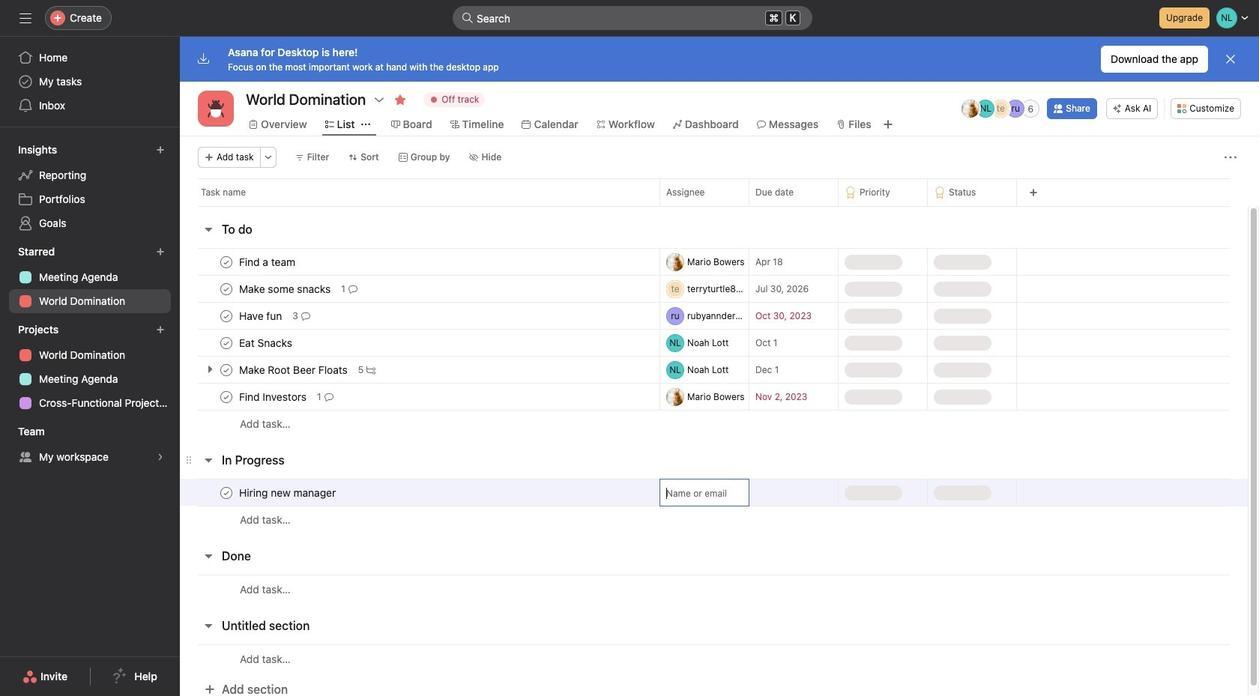 Task type: vqa. For each thing, say whether or not it's contained in the screenshot.
prominent image on the left top of page
yes



Task type: describe. For each thing, give the bounding box(es) containing it.
insights element
[[0, 136, 180, 238]]

1 horizontal spatial more actions image
[[1225, 151, 1237, 163]]

header to do tree grid
[[180, 248, 1248, 438]]

0 horizontal spatial more actions image
[[264, 153, 273, 162]]

dismiss image
[[1225, 53, 1237, 65]]

Search tasks, projects, and more text field
[[453, 6, 813, 30]]

find a team cell
[[180, 248, 660, 276]]

2 collapse task list for this group image from the top
[[202, 620, 214, 632]]

mark complete image for mark complete checkbox in the make root beer floats cell
[[217, 361, 235, 379]]

1 collapse task list for this group image from the top
[[202, 223, 214, 235]]

task name text field for hiring new manager cell
[[236, 485, 340, 500]]

remove from starred image
[[395, 94, 407, 106]]

add items to starred image
[[156, 247, 165, 256]]

mark complete image
[[217, 280, 235, 298]]

task name text field for 'find a team' cell
[[236, 254, 300, 269]]

projects element
[[0, 316, 180, 418]]

find investors cell
[[180, 383, 660, 411]]

starred element
[[0, 238, 180, 316]]

eat snacks cell
[[180, 329, 660, 357]]

mark complete image for mark complete option within the 'find a team' cell
[[217, 253, 235, 271]]

add field image
[[1029, 188, 1038, 197]]

1 comment image
[[324, 392, 333, 401]]

show options image
[[374, 94, 386, 106]]

mark complete checkbox inside make root beer floats cell
[[217, 361, 235, 379]]

mark complete checkbox for have fun cell at the top of page
[[217, 307, 235, 325]]

hiring new manager cell
[[180, 479, 660, 507]]

task name text field for mark complete checkbox within 'find investors' cell
[[236, 389, 311, 404]]

mark complete checkbox for hiring new manager cell
[[217, 484, 235, 502]]

mark complete image for mark complete checkbox within the hiring new manager cell
[[217, 484, 235, 502]]

see details, my workspace image
[[156, 453, 165, 462]]

1 comment image
[[348, 284, 357, 293]]

5 subtasks image
[[367, 365, 376, 374]]



Task type: locate. For each thing, give the bounding box(es) containing it.
3 mark complete image from the top
[[217, 334, 235, 352]]

header in progress tree grid
[[180, 479, 1248, 534]]

3 task name text field from the top
[[236, 389, 311, 404]]

collapse task list for this group image
[[202, 550, 214, 562], [202, 620, 214, 632]]

mark complete image for mark complete checkbox within 'find investors' cell
[[217, 388, 235, 406]]

1 task name text field from the top
[[236, 254, 300, 269]]

more actions image
[[1225, 151, 1237, 163], [264, 153, 273, 162]]

3 mark complete checkbox from the top
[[217, 334, 235, 352]]

2 task name text field from the top
[[236, 362, 352, 377]]

make some snacks cell
[[180, 275, 660, 303]]

4 mark complete checkbox from the top
[[217, 484, 235, 502]]

task name text field inside eat snacks 'cell'
[[236, 335, 297, 350]]

2 mark complete checkbox from the top
[[217, 280, 235, 298]]

mark complete checkbox for 'find investors' cell
[[217, 388, 235, 406]]

2 collapse task list for this group image from the top
[[202, 454, 214, 466]]

Mark complete checkbox
[[217, 253, 235, 271], [217, 280, 235, 298], [217, 334, 235, 352]]

Task name text field
[[236, 254, 300, 269], [236, 281, 335, 296], [236, 308, 287, 323], [236, 485, 340, 500]]

1 mark complete checkbox from the top
[[217, 307, 235, 325]]

mark complete checkbox inside have fun cell
[[217, 307, 235, 325]]

0 vertical spatial mark complete checkbox
[[217, 253, 235, 271]]

bug image
[[207, 100, 225, 118]]

Task name text field
[[236, 335, 297, 350], [236, 362, 352, 377], [236, 389, 311, 404]]

mark complete image inside 'find investors' cell
[[217, 388, 235, 406]]

1 mark complete image from the top
[[217, 253, 235, 271]]

5 mark complete image from the top
[[217, 388, 235, 406]]

mark complete checkbox inside make some snacks cell
[[217, 280, 235, 298]]

new insights image
[[156, 145, 165, 154]]

task name text field inside make some snacks cell
[[236, 281, 335, 296]]

row
[[180, 178, 1259, 206], [198, 205, 1230, 207], [180, 248, 1248, 276], [180, 275, 1248, 303], [180, 302, 1248, 330], [180, 329, 1248, 357], [180, 356, 1248, 384], [180, 383, 1248, 411], [180, 410, 1248, 438], [180, 479, 1248, 507], [180, 506, 1248, 534], [180, 575, 1248, 603], [180, 645, 1248, 673]]

0 vertical spatial collapse task list for this group image
[[202, 223, 214, 235]]

mark complete checkbox for task name text box within make some snacks cell
[[217, 280, 235, 298]]

task name text field inside 'find a team' cell
[[236, 254, 300, 269]]

6 mark complete image from the top
[[217, 484, 235, 502]]

task name text field inside hiring new manager cell
[[236, 485, 340, 500]]

task name text field for make some snacks cell on the top of page
[[236, 281, 335, 296]]

1 vertical spatial collapse task list for this group image
[[202, 620, 214, 632]]

mark complete checkbox inside eat snacks 'cell'
[[217, 334, 235, 352]]

make root beer floats cell
[[180, 356, 660, 384]]

expand subtask list for the task make root beer floats image
[[204, 364, 216, 376]]

have fun cell
[[180, 302, 660, 330]]

Mark complete checkbox
[[217, 307, 235, 325], [217, 361, 235, 379], [217, 388, 235, 406], [217, 484, 235, 502]]

mark complete image inside have fun cell
[[217, 307, 235, 325]]

1 vertical spatial task name text field
[[236, 362, 352, 377]]

mark complete image inside hiring new manager cell
[[217, 484, 235, 502]]

prominent image
[[462, 12, 474, 24]]

3 mark complete checkbox from the top
[[217, 388, 235, 406]]

2 mark complete image from the top
[[217, 307, 235, 325]]

collapse task list for this group image
[[202, 223, 214, 235], [202, 454, 214, 466]]

mark complete image for mark complete checkbox inside the have fun cell
[[217, 307, 235, 325]]

2 vertical spatial task name text field
[[236, 389, 311, 404]]

mark complete checkbox inside 'find a team' cell
[[217, 253, 235, 271]]

mark complete image for mark complete option in the eat snacks 'cell'
[[217, 334, 235, 352]]

3 task name text field from the top
[[236, 308, 287, 323]]

1 vertical spatial collapse task list for this group image
[[202, 454, 214, 466]]

1 vertical spatial mark complete checkbox
[[217, 280, 235, 298]]

teams element
[[0, 418, 180, 472]]

mark complete image inside eat snacks 'cell'
[[217, 334, 235, 352]]

task name text field inside 'find investors' cell
[[236, 389, 311, 404]]

3 comments image
[[301, 311, 310, 320]]

task name text field for have fun cell at the top of page
[[236, 308, 287, 323]]

hide sidebar image
[[19, 12, 31, 24]]

2 task name text field from the top
[[236, 281, 335, 296]]

Name or email text field
[[666, 480, 746, 507]]

task name text field for mark complete option in the eat snacks 'cell'
[[236, 335, 297, 350]]

mark complete checkbox inside 'find investors' cell
[[217, 388, 235, 406]]

1 task name text field from the top
[[236, 335, 297, 350]]

add tab image
[[882, 118, 894, 130]]

task name text field inside have fun cell
[[236, 308, 287, 323]]

mark complete image
[[217, 253, 235, 271], [217, 307, 235, 325], [217, 334, 235, 352], [217, 361, 235, 379], [217, 388, 235, 406], [217, 484, 235, 502]]

1 collapse task list for this group image from the top
[[202, 550, 214, 562]]

task name text field inside make root beer floats cell
[[236, 362, 352, 377]]

0 vertical spatial collapse task list for this group image
[[202, 550, 214, 562]]

mark complete checkbox inside hiring new manager cell
[[217, 484, 235, 502]]

2 vertical spatial mark complete checkbox
[[217, 334, 235, 352]]

1 mark complete checkbox from the top
[[217, 253, 235, 271]]

new project or portfolio image
[[156, 325, 165, 334]]

mark complete checkbox for task name text box in the 'find a team' cell
[[217, 253, 235, 271]]

4 mark complete image from the top
[[217, 361, 235, 379]]

4 task name text field from the top
[[236, 485, 340, 500]]

tab actions image
[[361, 120, 370, 129]]

global element
[[0, 37, 180, 127]]

2 mark complete checkbox from the top
[[217, 361, 235, 379]]

None field
[[453, 6, 813, 30]]

mark complete image inside 'find a team' cell
[[217, 253, 235, 271]]

0 vertical spatial task name text field
[[236, 335, 297, 350]]



